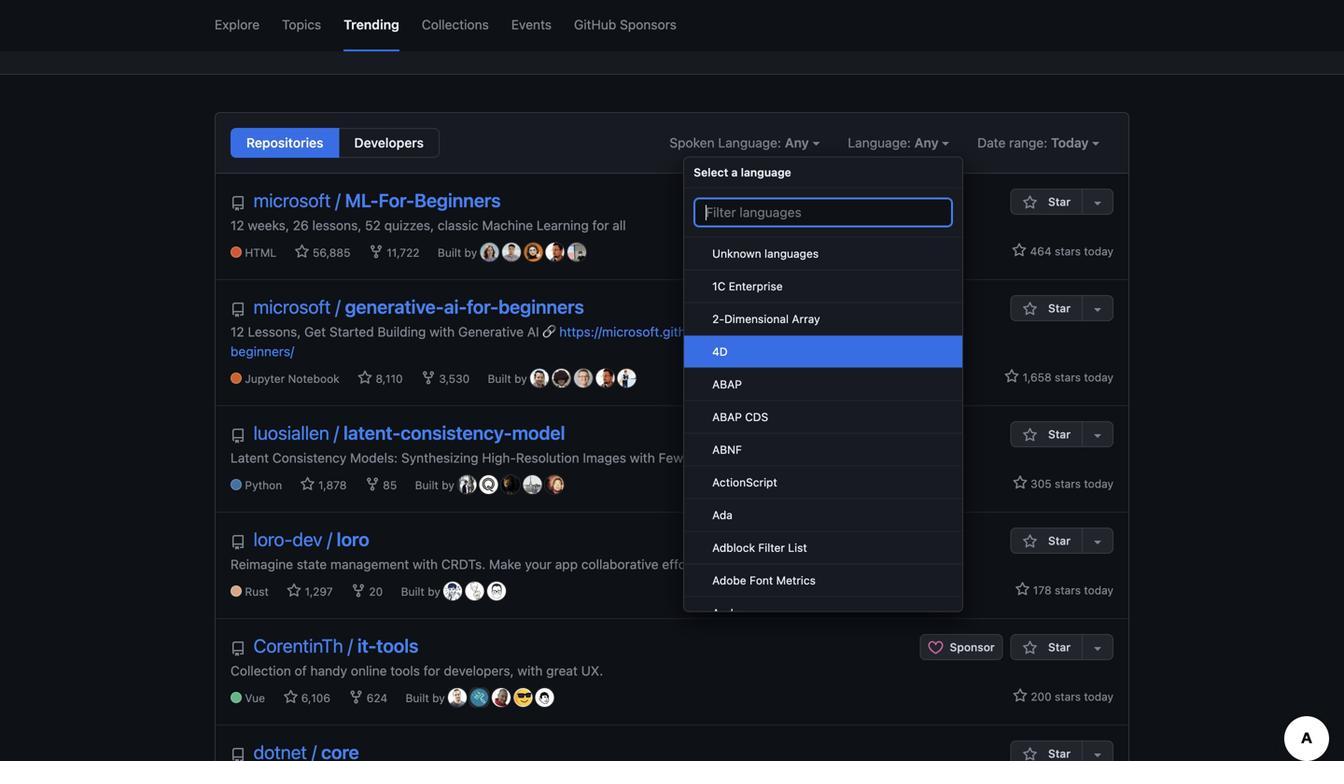 Task type: locate. For each thing, give the bounding box(es) containing it.
repo image up collection
[[231, 642, 246, 657]]

1 horizontal spatial @softchris image
[[596, 369, 615, 388]]

building
[[378, 324, 426, 339]]

today
[[1085, 245, 1114, 258], [1085, 371, 1114, 384], [1085, 477, 1114, 490], [1085, 584, 1114, 597], [1085, 690, 1114, 703]]

step
[[689, 450, 717, 466]]

developers
[[354, 135, 424, 150]]

2 language: from the left
[[848, 135, 911, 150]]

star button up 305 at the bottom right of the page
[[1011, 421, 1082, 447]]

0 horizontal spatial any
[[785, 135, 809, 150]]

12 left weeks,
[[231, 218, 244, 233]]

0 vertical spatial @softchris image
[[546, 243, 565, 261]]

consistency-
[[401, 422, 512, 444]]

star up 178 stars today on the bottom right
[[1049, 534, 1071, 547]]

lessons,
[[248, 324, 301, 339]]

0 vertical spatial fork image
[[369, 244, 384, 259]]

/ for latent-consistency-model
[[334, 422, 339, 444]]

star image left 200
[[1013, 688, 1028, 703]]

star button down 464
[[1011, 295, 1082, 321]]

make
[[489, 557, 522, 572]]

beginners/
[[231, 344, 294, 359]]

star button up 178
[[1011, 528, 1082, 554]]

handy
[[310, 663, 347, 678]]

fork image inside 85 link
[[365, 477, 380, 492]]

0 horizontal spatial @softchris image
[[546, 243, 565, 261]]

@motui image
[[536, 688, 554, 707]]

624
[[364, 692, 388, 705]]

stars
[[1055, 245, 1081, 258], [1055, 371, 1081, 384], [1055, 477, 1081, 490], [1055, 584, 1081, 597], [1055, 690, 1081, 703]]

1,297 link
[[287, 583, 333, 600]]

built for loro
[[401, 585, 425, 598]]

305 stars today
[[1028, 477, 1114, 490]]

2 microsoft from the top
[[254, 296, 331, 318]]

see what the github community is most excited about today.
[[466, 7, 878, 25]]

add this repository to a list image for latent-consistency-model
[[1091, 428, 1106, 443]]

star button for loro-dev / loro
[[1011, 528, 1082, 554]]

fork image down the 52
[[369, 244, 384, 259]]

@john0isaac image
[[531, 369, 549, 388]]

beginners
[[499, 296, 584, 318]]

add this repository to a list image for generative-ai-for-beginners
[[1091, 302, 1106, 317]]

1 horizontal spatial for-
[[805, 324, 827, 339]]

add this repository to a list image up 464 stars today
[[1091, 195, 1106, 210]]

sponsor
[[950, 641, 995, 654]]

built for tools
[[406, 692, 429, 705]]

1 horizontal spatial any
[[915, 135, 939, 150]]

fork image right 8,110
[[421, 370, 436, 385]]

menu
[[684, 156, 964, 761]]

star image down of
[[283, 690, 298, 705]]

add this repository to a list image up 305 stars today
[[1091, 428, 1106, 443]]

star button
[[1011, 189, 1082, 215], [1011, 295, 1082, 321], [1011, 421, 1082, 447], [1011, 528, 1082, 554], [1011, 634, 1082, 660], [1011, 741, 1082, 761]]

stars for model
[[1055, 477, 1081, 490]]

for- down 1c enterprise link
[[805, 324, 827, 339]]

today right 178
[[1085, 584, 1114, 597]]

for-
[[379, 189, 415, 211]]

11,722 link
[[369, 244, 420, 261]]

@softchris image
[[546, 243, 565, 261], [596, 369, 615, 388]]

2 repo image from the top
[[231, 748, 246, 761]]

4d link
[[685, 336, 963, 368]]

1 abap from the top
[[713, 378, 742, 391]]

cds
[[745, 410, 769, 424]]

with down microsoft / generative-ai-for-beginners
[[430, 324, 455, 339]]

abap down 4d
[[713, 378, 742, 391]]

@renovate image
[[470, 688, 489, 707]]

built by right 20
[[401, 585, 444, 598]]

corentinth
[[254, 635, 343, 657]]

/ right dev
[[327, 528, 332, 550]]

by for for-
[[515, 372, 527, 385]]

1 12 from the top
[[231, 218, 244, 233]]

list
[[788, 541, 808, 554]]

fork image down models:
[[365, 477, 380, 492]]

by left @john0isaac "image"
[[515, 372, 527, 385]]

3 today from the top
[[1085, 477, 1114, 490]]

1,658
[[1023, 371, 1052, 384]]

@mjpyeon image
[[502, 475, 520, 494]]

add this repository to a list image
[[1091, 195, 1106, 210], [1091, 302, 1106, 317], [1091, 428, 1106, 443], [1091, 534, 1106, 549], [1091, 641, 1106, 656], [1091, 747, 1106, 761]]

your
[[525, 557, 552, 572]]

star for latent-consistency-model
[[1049, 428, 1071, 441]]

repo image
[[231, 196, 246, 211], [231, 748, 246, 761]]

tools up collection of handy online tools for developers, with great ux.
[[377, 635, 419, 657]]

4 stars from the top
[[1055, 584, 1081, 597]]

@corentinth image
[[448, 688, 467, 707]]

@tyq1024 image
[[480, 475, 498, 494]]

model
[[512, 422, 565, 444]]

624 link
[[349, 690, 388, 707]]

/ up started
[[335, 296, 341, 318]]

today right 200
[[1085, 690, 1114, 703]]

@softchris image right @vidushi gupta icon
[[546, 243, 565, 261]]

star image down 464
[[1023, 302, 1038, 317]]

2 abap from the top
[[713, 410, 742, 424]]

built by down "https://microsoft.github.io/generative-ai-for- beginners/" link
[[488, 372, 531, 385]]

5 today from the top
[[1085, 690, 1114, 703]]

repo image for microsoft / generative-ai-for-beginners
[[231, 303, 246, 318]]

ai- inside https://microsoft.github.io/generative-ai-for- beginners/
[[789, 324, 805, 339]]

sponsors
[[620, 17, 677, 32]]

1 vertical spatial abap
[[713, 410, 742, 424]]

built for consistency-
[[415, 479, 439, 492]]

add this repository to a list image for loro
[[1091, 534, 1106, 549]]

0 horizontal spatial for-
[[467, 296, 499, 318]]

fork image down management
[[351, 583, 366, 598]]

star image for loro-dev / loro star button
[[1023, 534, 1038, 549]]

built by
[[438, 246, 481, 259], [488, 372, 531, 385], [415, 479, 458, 492], [401, 585, 444, 598], [406, 692, 448, 705]]

actionscript
[[713, 476, 778, 489]]

Type or choose a language text field
[[694, 198, 954, 227]]

fork image inside 11,722 link
[[369, 244, 384, 259]]

@akx image
[[545, 475, 564, 494]]

1 vertical spatial microsoft
[[254, 296, 331, 318]]

@kinfey image
[[618, 369, 637, 388]]

star image left 464
[[1013, 243, 1027, 258]]

classic
[[438, 218, 479, 233]]

star up 305 stars today
[[1049, 428, 1071, 441]]

@leeeon233 image
[[466, 582, 484, 600]]

built by down synthesizing
[[415, 479, 458, 492]]

fork image
[[369, 244, 384, 259], [421, 370, 436, 385], [351, 583, 366, 598]]

12 for microsoft / ml-for-beginners
[[231, 218, 244, 233]]

developers,
[[444, 663, 514, 678]]

jupyter notebook
[[245, 372, 340, 385]]

today right 464
[[1085, 245, 1114, 258]]

star image inside the 6,106 link
[[283, 690, 298, 705]]

any up language
[[785, 135, 809, 150]]

add this repository to a list image down 464 stars today
[[1091, 302, 1106, 317]]

@softchris image left @kinfey image
[[596, 369, 615, 388]]

add this repository to a list image up 178 stars today on the bottom right
[[1091, 534, 1106, 549]]

star image for 1,878 link on the bottom left of the page
[[300, 477, 315, 492]]

repo image for loro-dev / loro
[[231, 535, 246, 550]]

microsoft / generative-ai-for-beginners
[[254, 296, 584, 318]]

beginners
[[415, 189, 501, 211]]

3 stars from the top
[[1055, 477, 1081, 490]]

add this repository to a list image up "200 stars today"
[[1091, 641, 1106, 656]]

1c enterprise link
[[685, 270, 963, 303]]

with left few-
[[630, 450, 655, 466]]

3 repo image from the top
[[231, 535, 246, 550]]

add this repository to a list image for ml-for-beginners
[[1091, 195, 1106, 210]]

repo image up beginners/
[[231, 303, 246, 318]]

management
[[331, 557, 409, 572]]

stars right 178
[[1055, 584, 1081, 597]]

star image
[[1023, 195, 1038, 210], [1013, 243, 1027, 258], [1023, 302, 1038, 317], [1005, 369, 1020, 384], [358, 370, 373, 385], [1023, 428, 1038, 443], [1013, 475, 1028, 490], [1016, 582, 1030, 597], [287, 583, 302, 598], [1013, 688, 1028, 703]]

1 vertical spatial repo image
[[231, 748, 246, 761]]

language: up select a language
[[719, 135, 782, 150]]

microsoft
[[254, 189, 331, 211], [254, 296, 331, 318]]

fork image
[[365, 477, 380, 492], [349, 690, 364, 705]]

language: up type or choose a language text field
[[848, 135, 911, 150]]

language: any
[[848, 135, 942, 150]]

microsoft up lessons, in the left top of the page
[[254, 296, 331, 318]]

star image up 200
[[1023, 641, 1038, 656]]

fork image for loro
[[351, 583, 366, 598]]

heart image
[[929, 640, 943, 655]]

community
[[610, 7, 685, 25]]

1 vertical spatial ai-
[[789, 324, 805, 339]]

built for ai-
[[488, 372, 512, 385]]

quizzes,
[[384, 218, 434, 233]]

1 horizontal spatial fork image
[[365, 477, 380, 492]]

repo image up html
[[231, 196, 246, 211]]

star image for 1,297
[[287, 583, 302, 598]]

star down 464 stars today
[[1049, 302, 1071, 315]]

305
[[1031, 477, 1052, 490]]

4 add this repository to a list image from the top
[[1091, 534, 1106, 549]]

fork image for latent-
[[365, 477, 380, 492]]

abap link
[[685, 368, 963, 401]]

learning
[[537, 218, 589, 233]]

2 12 from the top
[[231, 324, 244, 339]]

star image inside 1,297 link
[[287, 583, 302, 598]]

any
[[785, 135, 809, 150], [915, 135, 939, 150]]

0 horizontal spatial fork image
[[349, 690, 364, 705]]

ada link
[[685, 499, 963, 532]]

built right 20
[[401, 585, 425, 598]]

star image for 305 stars today
[[1013, 475, 1028, 490]]

built left @john0isaac "image"
[[488, 372, 512, 385]]

2 add this repository to a list image from the top
[[1091, 302, 1106, 317]]

1 repo image from the top
[[231, 196, 246, 211]]

stars right 200
[[1055, 690, 1081, 703]]

fork image inside the 624 link
[[349, 690, 364, 705]]

see
[[466, 7, 492, 25]]

4 star button from the top
[[1011, 528, 1082, 554]]

1 vertical spatial tools
[[391, 663, 420, 678]]

stars for beginners
[[1055, 245, 1081, 258]]

is
[[689, 7, 700, 25]]

built by for model
[[415, 479, 458, 492]]

@hereje image
[[502, 243, 521, 261]]

all
[[613, 218, 626, 233]]

1 stars from the top
[[1055, 245, 1081, 258]]

0 vertical spatial fork image
[[365, 477, 380, 492]]

fork image inside 20 link
[[351, 583, 366, 598]]

/ left latent-
[[334, 422, 339, 444]]

star image for 464 stars today
[[1013, 243, 1027, 258]]

5 star button from the top
[[1011, 634, 1082, 660]]

rust
[[245, 585, 269, 598]]

repo image up latent
[[231, 429, 246, 444]]

repo image for corentinth / it-tools
[[231, 642, 246, 657]]

repo image for first star button from the bottom
[[231, 748, 246, 761]]

1 horizontal spatial language:
[[848, 135, 911, 150]]

weeks,
[[248, 218, 289, 233]]

1 today from the top
[[1085, 245, 1114, 258]]

abap
[[713, 378, 742, 391], [713, 410, 742, 424]]

add this repository to a list image down "200 stars today"
[[1091, 747, 1106, 761]]

jupyter
[[245, 372, 285, 385]]

2 vertical spatial fork image
[[351, 583, 366, 598]]

star image up 178
[[1023, 534, 1038, 549]]

0 vertical spatial abap
[[713, 378, 742, 391]]

by left @luosiallen image
[[442, 479, 455, 492]]

built down collection of handy online tools for developers, with great ux.
[[406, 692, 429, 705]]

built by down classic
[[438, 246, 481, 259]]

unknown languages
[[713, 247, 819, 260]]

adobe font metrics
[[713, 574, 816, 587]]

2 star from the top
[[1049, 302, 1071, 315]]

0 horizontal spatial fork image
[[351, 583, 366, 598]]

images
[[583, 450, 627, 466]]

6 star from the top
[[1049, 747, 1071, 760]]

stars right 464
[[1055, 245, 1081, 258]]

2 today from the top
[[1085, 371, 1114, 384]]

6,106
[[298, 692, 331, 705]]

built for for-
[[438, 246, 462, 259]]

0 horizontal spatial language:
[[719, 135, 782, 150]]

star down "200 stars today"
[[1049, 747, 1071, 760]]

fork image for ai-
[[421, 370, 436, 385]]

52
[[365, 218, 381, 233]]

5 star from the top
[[1049, 641, 1071, 654]]

1 horizontal spatial for
[[593, 218, 609, 233]]

star image down state
[[287, 583, 302, 598]]

star image
[[295, 244, 310, 259], [300, 477, 315, 492], [1023, 534, 1038, 549], [1023, 641, 1038, 656], [283, 690, 298, 705], [1023, 747, 1038, 761]]

0 horizontal spatial ai-
[[444, 296, 467, 318]]

star image down 200
[[1023, 747, 1038, 761]]

4 star from the top
[[1049, 534, 1071, 547]]

menu containing select a language
[[684, 156, 964, 761]]

star image inside 1,878 link
[[300, 477, 315, 492]]

0 vertical spatial 12
[[231, 218, 244, 233]]

for left 'developers,'
[[424, 663, 440, 678]]

8,110 link
[[358, 370, 403, 387]]

2 stars from the top
[[1055, 371, 1081, 384]]

array
[[792, 312, 821, 325]]

1 microsoft from the top
[[254, 189, 331, 211]]

star image left 1,658
[[1005, 369, 1020, 384]]

ai- right dimensional
[[789, 324, 805, 339]]

5 add this repository to a list image from the top
[[1091, 641, 1106, 656]]

for- up generative
[[467, 296, 499, 318]]

microsoft up 26
[[254, 189, 331, 211]]

1 vertical spatial fork image
[[349, 690, 364, 705]]

abap left cds in the bottom right of the page
[[713, 410, 742, 424]]

built down classic
[[438, 246, 462, 259]]

star up 464 stars today
[[1049, 195, 1071, 208]]

1 add this repository to a list image from the top
[[1091, 195, 1106, 210]]

for left all
[[593, 218, 609, 233]]

1 horizontal spatial fork image
[[369, 244, 384, 259]]

repo image up reimagine
[[231, 535, 246, 550]]

26
[[293, 218, 309, 233]]

star button for microsoft / generative-ai-for-beginners
[[1011, 295, 1082, 321]]

stars right 305 at the bottom right of the page
[[1055, 477, 1081, 490]]

2 horizontal spatial fork image
[[421, 370, 436, 385]]

star up "200 stars today"
[[1049, 641, 1071, 654]]

repo image
[[231, 303, 246, 318], [231, 429, 246, 444], [231, 535, 246, 550], [231, 642, 246, 657]]

select a language
[[694, 166, 792, 179]]

star image left 178
[[1016, 582, 1030, 597]]

1 star from the top
[[1049, 195, 1071, 208]]

stars right 1,658
[[1055, 371, 1081, 384]]

spoken language: any
[[670, 135, 813, 150]]

collections link
[[422, 0, 489, 51]]

star image down started
[[358, 370, 373, 385]]

today right 1,658
[[1085, 371, 1114, 384]]

star image for the 56,885 link
[[295, 244, 310, 259]]

star button down 200
[[1011, 741, 1082, 761]]

today right 305 at the bottom right of the page
[[1085, 477, 1114, 490]]

85
[[380, 479, 397, 492]]

0 vertical spatial microsoft
[[254, 189, 331, 211]]

3 add this repository to a list image from the top
[[1091, 428, 1106, 443]]

microsoft / ml-for-beginners
[[254, 189, 501, 211]]

star image inside 8,110 link
[[358, 370, 373, 385]]

@leestott image
[[574, 369, 593, 388]]

by left @jlooper image
[[465, 246, 477, 259]]

star image down consistency
[[300, 477, 315, 492]]

unknown languages link
[[685, 238, 963, 270]]

star button for luosiallen / latent-consistency-model
[[1011, 421, 1082, 447]]

star for ml-for-beginners
[[1049, 195, 1071, 208]]

@imsingee image
[[487, 582, 506, 600]]

repo image down vue
[[231, 748, 246, 761]]

1 star button from the top
[[1011, 189, 1082, 215]]

6 add this repository to a list image from the top
[[1091, 747, 1106, 761]]

tools right online
[[391, 663, 420, 678]]

star image left 305 at the bottom right of the page
[[1013, 475, 1028, 490]]

reimagine
[[231, 557, 293, 572]]

luosiallen
[[254, 422, 329, 444]]

1 vertical spatial for-
[[805, 324, 827, 339]]

0 horizontal spatial for
[[424, 663, 440, 678]]

ai- up generative
[[444, 296, 467, 318]]

ada
[[713, 509, 733, 522]]

any left date
[[915, 135, 939, 150]]

0 vertical spatial repo image
[[231, 196, 246, 211]]

1 horizontal spatial ai-
[[789, 324, 805, 339]]

1 vertical spatial fork image
[[421, 370, 436, 385]]

2 repo image from the top
[[231, 429, 246, 444]]

star image inside the 56,885 link
[[295, 244, 310, 259]]

star image for 200 stars today
[[1013, 688, 1028, 703]]

built down synthesizing
[[415, 479, 439, 492]]

12 up beginners/
[[231, 324, 244, 339]]

/ for it-tools
[[348, 635, 353, 657]]

few-
[[659, 450, 689, 466]]

star button up 200
[[1011, 634, 1082, 660]]

fork image down online
[[349, 690, 364, 705]]

fork image inside 3,530 link
[[421, 370, 436, 385]]

corentinth / it-tools
[[254, 635, 419, 657]]

repo image for star button related to microsoft / ml-for-beginners
[[231, 196, 246, 211]]

1 vertical spatial @softchris image
[[596, 369, 615, 388]]

1 repo image from the top
[[231, 303, 246, 318]]

4 repo image from the top
[[231, 642, 246, 657]]

3 star button from the top
[[1011, 421, 1082, 447]]

@vidushi gupta image
[[524, 243, 543, 261]]

3 star from the top
[[1049, 428, 1071, 441]]

/ left the ml- at the left
[[335, 189, 341, 211]]

1,297
[[302, 585, 333, 598]]

abap for abap
[[713, 378, 742, 391]]

crdts.
[[442, 557, 486, 572]]

latent
[[231, 450, 269, 466]]

1 vertical spatial 12
[[231, 324, 244, 339]]

today for for-
[[1085, 371, 1114, 384]]

star button up 464
[[1011, 189, 1082, 215]]

star image down 26
[[295, 244, 310, 259]]

@softchris image for microsoft / generative-ai-for-beginners
[[596, 369, 615, 388]]

2 star button from the top
[[1011, 295, 1082, 321]]

adobe
[[713, 574, 747, 587]]

/ left the 'it-'
[[348, 635, 353, 657]]



Task type: vqa. For each thing, say whether or not it's contained in the screenshot.
@Vidushi Gupta ICON
yes



Task type: describe. For each thing, give the bounding box(es) containing it.
adobe font metrics link
[[685, 565, 963, 597]]

today for model
[[1085, 477, 1114, 490]]

ml-
[[345, 189, 379, 211]]

6,106 link
[[283, 690, 331, 707]]

12 for microsoft / generative-ai-for-beginners
[[231, 324, 244, 339]]

range:
[[1010, 135, 1048, 150]]

20 link
[[351, 583, 383, 600]]

/ for ml-for-beginners
[[335, 189, 341, 211]]

collection of handy online tools for developers, with great ux.
[[231, 663, 603, 678]]

0 vertical spatial ai-
[[444, 296, 467, 318]]

1 any from the left
[[785, 135, 809, 150]]

repo image for luosiallen / latent-consistency-model
[[231, 429, 246, 444]]

@cgoit image
[[492, 688, 511, 707]]

metrics
[[777, 574, 816, 587]]

1c
[[713, 280, 726, 293]]

great
[[546, 663, 578, 678]]

@marvin j97 image
[[514, 688, 533, 707]]

star image for 5th star button from the top of the page
[[1023, 641, 1038, 656]]

star for loro
[[1049, 534, 1071, 547]]

/ for generative-ai-for-beginners
[[335, 296, 341, 318]]

inference
[[721, 450, 777, 466]]

online
[[351, 663, 387, 678]]

abnf
[[713, 443, 742, 456]]

star image for first star button from the bottom
[[1023, 747, 1038, 761]]

generative-
[[345, 296, 444, 318]]

200
[[1031, 690, 1052, 703]]

star button for microsoft / ml-for-beginners
[[1011, 189, 1082, 215]]

collaborative
[[582, 557, 659, 572]]

a
[[732, 166, 738, 179]]

8,110
[[373, 372, 403, 385]]

excited
[[742, 7, 791, 25]]

loro-dev / loro
[[254, 528, 370, 550]]

for- inside https://microsoft.github.io/generative-ai-for- beginners/
[[805, 324, 827, 339]]

@chenxwh image
[[523, 475, 542, 494]]

1,658 stars today
[[1020, 371, 1114, 384]]

events
[[512, 17, 552, 32]]

@koreyspace image
[[552, 369, 571, 388]]

collection
[[231, 663, 291, 678]]

@jlooper image
[[481, 243, 499, 261]]

html
[[245, 246, 277, 259]]

20
[[366, 585, 383, 598]]

latent-
[[344, 422, 401, 444]]

fork image for it-
[[349, 690, 364, 705]]

@softchris image for microsoft / ml-for-beginners
[[546, 243, 565, 261]]

200 stars today
[[1028, 690, 1114, 703]]

star image for 8,110
[[358, 370, 373, 385]]

abap for abap cds
[[713, 410, 742, 424]]

1 language: from the left
[[719, 135, 782, 150]]

11,722
[[384, 246, 420, 259]]

0 vertical spatial for
[[593, 218, 609, 233]]

star for generative-ai-for-beginners
[[1049, 302, 1071, 315]]

star image up 305 at the bottom right of the page
[[1023, 428, 1038, 443]]

latent consistency models: synthesizing high-resolution images with few-step inference
[[231, 450, 777, 466]]

4d
[[713, 345, 728, 358]]

star image for 1,658 stars today
[[1005, 369, 1020, 384]]

star image up 464
[[1023, 195, 1038, 210]]

languages
[[765, 247, 819, 260]]

12 lessons, get started building with generative ai 🔗
[[231, 324, 560, 339]]

github sponsors link
[[574, 0, 677, 51]]

abap cds link
[[685, 401, 963, 434]]

fork image for for-
[[369, 244, 384, 259]]

resolution
[[516, 450, 580, 466]]

with left crdts.
[[413, 557, 438, 572]]

topics link
[[282, 0, 321, 51]]

events link
[[512, 0, 552, 51]]

abap cds
[[713, 410, 769, 424]]

dimensional
[[725, 312, 789, 325]]

@luosiallen image
[[458, 475, 477, 494]]

trending link
[[344, 0, 400, 51]]

synthesizing
[[401, 450, 479, 466]]

built by for beginners
[[438, 246, 481, 259]]

with up the @marvin j97 icon
[[518, 663, 543, 678]]

built by for for-
[[488, 372, 531, 385]]

4 today from the top
[[1085, 584, 1114, 597]]

stars for for-
[[1055, 371, 1081, 384]]

trending
[[344, 17, 400, 32]]

star image for the 6,106 link
[[283, 690, 298, 705]]

github sponsors
[[574, 17, 677, 32]]

filter
[[759, 541, 785, 554]]

topics
[[282, 17, 321, 32]]

1,878
[[315, 479, 347, 492]]

adblock filter list
[[713, 541, 808, 554]]

464
[[1031, 245, 1052, 258]]

loro
[[337, 528, 370, 550]]

🔗
[[543, 324, 556, 339]]

microsoft for microsoft / generative-ai-for-beginners
[[254, 296, 331, 318]]

adblock filter list link
[[685, 532, 963, 565]]

by for beginners
[[465, 246, 477, 259]]

agda
[[713, 607, 740, 620]]

effortlessly.
[[662, 557, 733, 572]]

dev
[[293, 528, 323, 550]]

by for model
[[442, 479, 455, 492]]

3,530 link
[[421, 370, 470, 387]]

1c enterprise
[[713, 280, 783, 293]]

@zxch3n image
[[444, 582, 462, 600]]

actionscript link
[[685, 466, 963, 499]]

star image for 178 stars today
[[1016, 582, 1030, 597]]

microsoft for microsoft / ml-for-beginners
[[254, 189, 331, 211]]

0 vertical spatial for-
[[467, 296, 499, 318]]

sponsor link
[[920, 634, 1004, 660]]

the
[[533, 7, 555, 25]]

date range: today
[[978, 135, 1093, 150]]

lessons,
[[312, 218, 362, 233]]

178
[[1034, 584, 1052, 597]]

2-dimensional array link
[[685, 303, 963, 336]]

date
[[978, 135, 1006, 150]]

0 vertical spatial tools
[[377, 635, 419, 657]]

@minwook shin image
[[568, 243, 587, 261]]

built by down collection of handy online tools for developers, with great ux.
[[406, 692, 448, 705]]

select
[[694, 166, 729, 179]]

state
[[297, 557, 327, 572]]

2 any from the left
[[915, 135, 939, 150]]

explore link
[[215, 0, 260, 51]]

collections
[[422, 17, 489, 32]]

loro-
[[254, 528, 293, 550]]

5 stars from the top
[[1055, 690, 1081, 703]]

luosiallen / latent-consistency-model
[[254, 422, 565, 444]]

by left @corentinth image
[[433, 692, 445, 705]]

agda link
[[685, 597, 963, 630]]

by left @zxch3n image
[[428, 585, 441, 598]]

6 star button from the top
[[1011, 741, 1082, 761]]

2-
[[713, 312, 725, 325]]

language
[[741, 166, 792, 179]]

explore
[[215, 17, 260, 32]]

today for beginners
[[1085, 245, 1114, 258]]

1 vertical spatial for
[[424, 663, 440, 678]]



